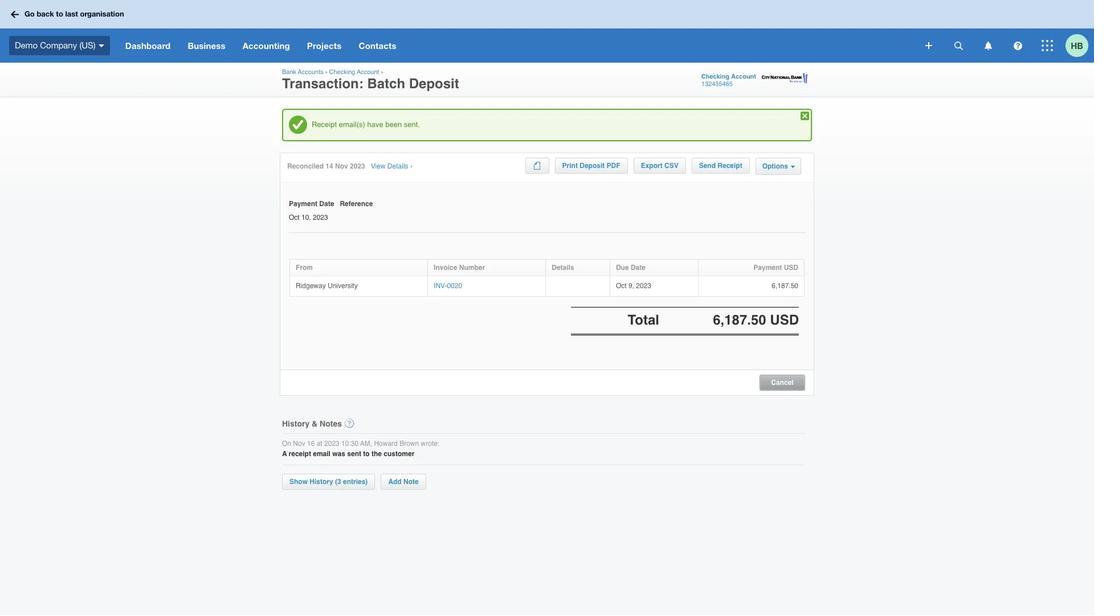 Task type: locate. For each thing, give the bounding box(es) containing it.
batch
[[367, 76, 406, 92]]

history
[[282, 419, 310, 429], [310, 478, 333, 486]]

account
[[357, 68, 380, 76], [732, 73, 757, 80]]

demo company (us) button
[[0, 29, 117, 63]]

options
[[763, 163, 789, 171]]

0 vertical spatial receipt
[[312, 120, 337, 129]]

export
[[641, 162, 663, 170]]

› right the view
[[411, 163, 413, 171]]

0 horizontal spatial checking
[[329, 68, 356, 76]]

hb
[[1072, 40, 1084, 50]]

1 vertical spatial details
[[552, 264, 575, 272]]

1 vertical spatial payment
[[754, 264, 783, 272]]

print
[[563, 162, 578, 170]]

1 horizontal spatial payment
[[754, 264, 783, 272]]

notes
[[320, 419, 342, 429]]

0 horizontal spatial date
[[320, 200, 334, 208]]

usd
[[785, 264, 799, 272]]

history & notes
[[282, 419, 342, 429]]

navigation
[[117, 29, 918, 63]]

1 vertical spatial date
[[631, 264, 646, 272]]

1 vertical spatial history
[[310, 478, 333, 486]]

0 vertical spatial date
[[320, 200, 334, 208]]

payment left usd
[[754, 264, 783, 272]]

last
[[65, 9, 78, 18]]

wrote:
[[421, 440, 440, 448]]

go back to last organisation link
[[7, 4, 131, 24]]

0 horizontal spatial payment
[[289, 200, 318, 208]]

number
[[459, 264, 485, 272]]

0 horizontal spatial ›
[[326, 68, 328, 76]]

› down the contacts dropdown button
[[381, 68, 383, 76]]

9,
[[629, 282, 635, 290]]

1 horizontal spatial account
[[732, 73, 757, 80]]

been
[[386, 120, 402, 129]]

total
[[628, 313, 660, 329]]

history left the &
[[282, 419, 310, 429]]

2023 right at on the left
[[325, 440, 340, 448]]

1 horizontal spatial checking
[[702, 73, 730, 80]]

receipt
[[289, 451, 311, 459]]

demo
[[15, 40, 38, 50]]

oct left 9,
[[616, 282, 627, 290]]

16
[[307, 440, 315, 448]]

6,187.50
[[772, 282, 799, 290]]

0 horizontal spatial oct
[[289, 214, 300, 222]]

details
[[388, 163, 409, 171], [552, 264, 575, 272]]

0 vertical spatial nov
[[335, 163, 348, 171]]

to
[[56, 9, 63, 18], [363, 451, 370, 459]]

export csv link
[[634, 158, 686, 174]]

from
[[296, 264, 313, 272]]

to inside on nov 16 at 2023 10:30 am, howard brown wrote: a receipt email was sent to the customer
[[363, 451, 370, 459]]

payment for payment usd
[[754, 264, 783, 272]]

deposit left pdf
[[580, 162, 605, 170]]

deposit
[[409, 76, 459, 92], [580, 162, 605, 170]]

to left the
[[363, 451, 370, 459]]

1 horizontal spatial date
[[631, 264, 646, 272]]

0 horizontal spatial account
[[357, 68, 380, 76]]

1 horizontal spatial receipt
[[718, 162, 743, 170]]

reconciled 14 nov 2023 view details ›
[[287, 163, 413, 171]]

account inside bank accounts › checking account › transaction:                batch deposit
[[357, 68, 380, 76]]

0 vertical spatial payment
[[289, 200, 318, 208]]

banner containing hb
[[0, 0, 1095, 63]]

show
[[290, 478, 308, 486]]

send receipt link
[[692, 158, 750, 174]]

0 vertical spatial oct
[[289, 214, 300, 222]]

accounting button
[[234, 29, 299, 63]]

2023 right 10, on the top left of the page
[[313, 214, 328, 222]]

projects button
[[299, 29, 350, 63]]

payment
[[289, 200, 318, 208], [754, 264, 783, 272]]

checking
[[329, 68, 356, 76], [702, 73, 730, 80]]

reconciled
[[287, 163, 324, 171]]

payment for payment date oct 10, 2023
[[289, 200, 318, 208]]

howard
[[374, 440, 398, 448]]

on
[[282, 440, 291, 448]]

date
[[320, 200, 334, 208], [631, 264, 646, 272]]

nov inside on nov 16 at 2023 10:30 am, howard brown wrote: a receipt email was sent to the customer
[[293, 440, 305, 448]]

payment date oct 10, 2023
[[289, 200, 334, 222]]

nov
[[335, 163, 348, 171], [293, 440, 305, 448]]

1 horizontal spatial deposit
[[580, 162, 605, 170]]

2 horizontal spatial ›
[[411, 163, 413, 171]]

navigation containing dashboard
[[117, 29, 918, 63]]

nov right 14
[[335, 163, 348, 171]]

10,
[[302, 214, 311, 222]]

0 horizontal spatial to
[[56, 9, 63, 18]]

view details › link
[[371, 163, 413, 171]]

dashboard
[[125, 40, 171, 51]]

0 vertical spatial deposit
[[409, 76, 459, 92]]

oct left 10, on the top left of the page
[[289, 214, 300, 222]]

show history (3 entries) link
[[282, 474, 375, 490]]

go
[[25, 9, 35, 18]]

banner
[[0, 0, 1095, 63]]

0 vertical spatial details
[[388, 163, 409, 171]]

date right due
[[631, 264, 646, 272]]

go back to last organisation
[[25, 9, 124, 18]]

1 horizontal spatial to
[[363, 451, 370, 459]]

date inside payment date oct 10, 2023
[[320, 200, 334, 208]]

svg image inside go back to last organisation link
[[11, 11, 19, 18]]

0 horizontal spatial nov
[[293, 440, 305, 448]]

export csv
[[641, 162, 679, 170]]

checking account 132435465
[[702, 73, 757, 88]]

date left reference
[[320, 200, 334, 208]]

bank accounts link
[[282, 68, 324, 76]]

svg image
[[11, 11, 19, 18], [1042, 40, 1054, 51], [955, 41, 963, 50], [985, 41, 993, 50], [1014, 41, 1023, 50], [926, 42, 933, 49], [98, 44, 104, 47]]

1 vertical spatial nov
[[293, 440, 305, 448]]

history left (3
[[310, 478, 333, 486]]

accounts
[[298, 68, 324, 76]]

receipt
[[312, 120, 337, 129], [718, 162, 743, 170]]

print deposit pdf
[[563, 162, 621, 170]]

1 vertical spatial to
[[363, 451, 370, 459]]

nov up receipt
[[293, 440, 305, 448]]

deposit up sent.
[[409, 76, 459, 92]]

receipt left email(s)
[[312, 120, 337, 129]]

1 vertical spatial receipt
[[718, 162, 743, 170]]

›
[[326, 68, 328, 76], [381, 68, 383, 76], [411, 163, 413, 171]]

brown
[[400, 440, 419, 448]]

payment inside payment date oct 10, 2023
[[289, 200, 318, 208]]

payment up 10, on the top left of the page
[[289, 200, 318, 208]]

to left last
[[56, 9, 63, 18]]

receipt right the "send"
[[718, 162, 743, 170]]

14
[[326, 163, 333, 171]]

oct 9, 2023
[[616, 282, 652, 290]]

0 horizontal spatial deposit
[[409, 76, 459, 92]]

› right accounts
[[326, 68, 328, 76]]

2023 left the view
[[350, 163, 365, 171]]

1 horizontal spatial nov
[[335, 163, 348, 171]]

1 vertical spatial oct
[[616, 282, 627, 290]]

reference
[[340, 200, 373, 208]]



Task type: vqa. For each thing, say whether or not it's contained in the screenshot.
A
yes



Task type: describe. For each thing, give the bounding box(es) containing it.
sent.
[[404, 120, 420, 129]]

inv-0020
[[434, 282, 463, 290]]

receipt email(s) have been sent.
[[312, 120, 420, 129]]

due
[[616, 264, 629, 272]]

due date
[[616, 264, 646, 272]]

show history (3 entries)
[[290, 478, 368, 486]]

checking inside the checking account 132435465
[[702, 73, 730, 80]]

ridgeway university
[[296, 282, 358, 290]]

send
[[700, 162, 716, 170]]

transaction:
[[282, 76, 364, 92]]

on nov 16 at 2023 10:30 am, howard brown wrote: a receipt email was sent to the customer
[[282, 440, 440, 459]]

oct inside payment date oct 10, 2023
[[289, 214, 300, 222]]

checking inside bank accounts › checking account › transaction:                batch deposit
[[329, 68, 356, 76]]

0 vertical spatial history
[[282, 419, 310, 429]]

view
[[371, 163, 386, 171]]

0 vertical spatial to
[[56, 9, 63, 18]]

0020
[[447, 282, 463, 290]]

pdf
[[607, 162, 621, 170]]

(3
[[335, 478, 341, 486]]

svg image inside demo company (us) popup button
[[98, 44, 104, 47]]

navigation inside banner
[[117, 29, 918, 63]]

entries)
[[343, 478, 368, 486]]

university
[[328, 282, 358, 290]]

back
[[37, 9, 54, 18]]

business button
[[179, 29, 234, 63]]

the
[[372, 451, 382, 459]]

print deposit pdf link
[[555, 158, 628, 174]]

contacts
[[359, 40, 397, 51]]

inv-
[[434, 282, 447, 290]]

add note link
[[381, 474, 426, 490]]

2023 inside payment date oct 10, 2023
[[313, 214, 328, 222]]

was
[[333, 451, 346, 459]]

bank accounts › checking account › transaction:                batch deposit
[[282, 68, 459, 92]]

account inside the checking account 132435465
[[732, 73, 757, 80]]

1 horizontal spatial ›
[[381, 68, 383, 76]]

contacts button
[[350, 29, 405, 63]]

demo company (us)
[[15, 40, 96, 50]]

1 horizontal spatial details
[[552, 264, 575, 272]]

1 horizontal spatial oct
[[616, 282, 627, 290]]

invoice
[[434, 264, 458, 272]]

business
[[188, 40, 226, 51]]

bank
[[282, 68, 297, 76]]

have
[[368, 120, 384, 129]]

0 horizontal spatial receipt
[[312, 120, 337, 129]]

customer
[[384, 451, 415, 459]]

at
[[317, 440, 323, 448]]

2023 right 9,
[[637, 282, 652, 290]]

csv
[[665, 162, 679, 170]]

132435465
[[702, 80, 733, 88]]

6,187.50 usd
[[714, 313, 800, 329]]

note
[[404, 478, 419, 486]]

projects
[[307, 40, 342, 51]]

dashboard link
[[117, 29, 179, 63]]

company
[[40, 40, 77, 50]]

10:30
[[342, 440, 359, 448]]

organisation
[[80, 9, 124, 18]]

email(s)
[[339, 120, 366, 129]]

2023 inside on nov 16 at 2023 10:30 am, howard brown wrote: a receipt email was sent to the customer
[[325, 440, 340, 448]]

am,
[[360, 440, 372, 448]]

email
[[313, 451, 331, 459]]

payment usd
[[754, 264, 799, 272]]

accounting
[[243, 40, 290, 51]]

0 horizontal spatial details
[[388, 163, 409, 171]]

(us)
[[79, 40, 96, 50]]

&
[[312, 419, 318, 429]]

cancel
[[772, 379, 794, 387]]

date for payment date oct 10, 2023
[[320, 200, 334, 208]]

ridgeway
[[296, 282, 326, 290]]

add
[[389, 478, 402, 486]]

deposit inside bank accounts › checking account › transaction:                batch deposit
[[409, 76, 459, 92]]

add note
[[389, 478, 419, 486]]

send receipt
[[700, 162, 743, 170]]

checking account link
[[329, 68, 380, 76]]

hb button
[[1066, 29, 1095, 63]]

1 vertical spatial deposit
[[580, 162, 605, 170]]

inv-0020 link
[[434, 282, 463, 290]]

invoice number
[[434, 264, 485, 272]]

date for due date
[[631, 264, 646, 272]]

a
[[282, 451, 287, 459]]

cancel link
[[761, 377, 805, 387]]

sent
[[347, 451, 362, 459]]



